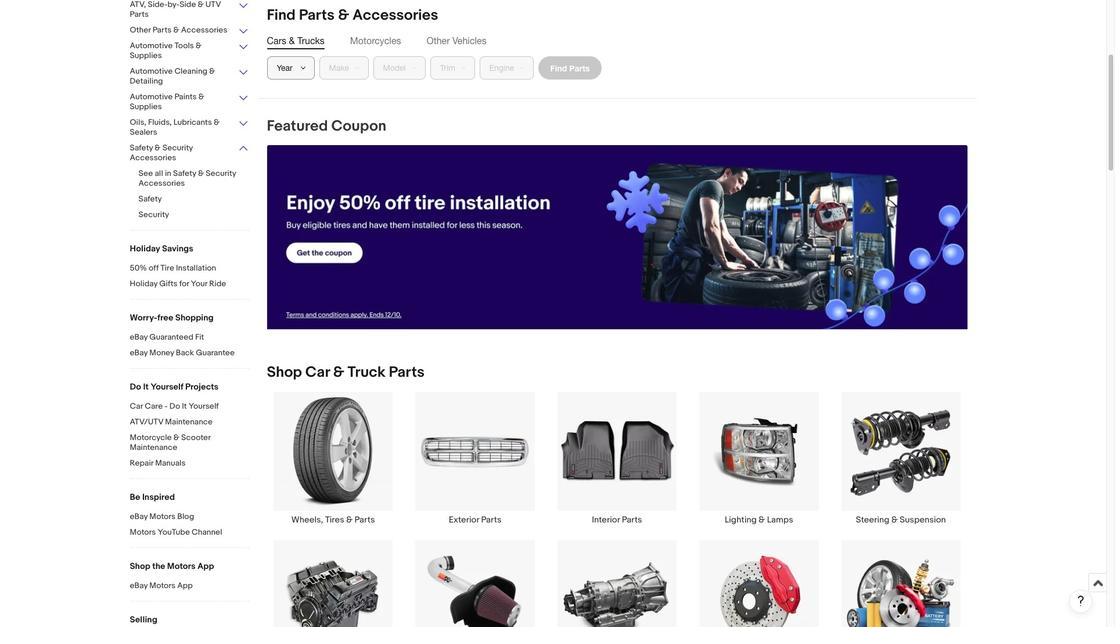 Task type: describe. For each thing, give the bounding box(es) containing it.
tools
[[175, 41, 194, 51]]

0 vertical spatial app
[[197, 561, 214, 572]]

2 supplies from the top
[[130, 102, 162, 112]]

sealers
[[130, 127, 157, 137]]

ride
[[209, 279, 226, 289]]

& inside steering & suspension link
[[892, 515, 898, 526]]

holiday inside 50% off tire installation holiday gifts for your ride
[[130, 279, 158, 289]]

50% off tire installation holiday gifts for your ride
[[130, 263, 226, 289]]

utv
[[206, 0, 221, 9]]

safety link
[[139, 194, 258, 205]]

by-
[[168, 0, 180, 9]]

it inside car care - do it yourself atv/utv maintenance motorcycle & scooter maintenance repair manuals
[[182, 401, 187, 411]]

exterior
[[449, 515, 479, 526]]

do inside car care - do it yourself atv/utv maintenance motorcycle & scooter maintenance repair manuals
[[170, 401, 180, 411]]

off
[[149, 263, 159, 273]]

scooter
[[181, 433, 211, 443]]

ebay guaranteed fit ebay money back guarantee
[[130, 332, 235, 358]]

guaranteed
[[149, 332, 193, 342]]

installation
[[176, 263, 216, 273]]

motorcycles
[[350, 35, 401, 46]]

motorcycle
[[130, 433, 172, 443]]

ebay motors app
[[130, 581, 193, 591]]

1 holiday from the top
[[130, 243, 160, 254]]

youtube
[[158, 527, 190, 537]]

0 vertical spatial car
[[305, 364, 330, 382]]

featured coupon
[[267, 117, 386, 135]]

parts inside button
[[569, 63, 590, 73]]

holiday savings
[[130, 243, 193, 254]]

inspired
[[142, 492, 175, 503]]

2 ebay from the top
[[130, 348, 148, 358]]

ebay for ebay motors blog motors youtube channel
[[130, 512, 148, 522]]

enjoy 50% off tire installation image
[[267, 145, 967, 329]]

holiday gifts for your ride link
[[130, 279, 249, 290]]

motorcycle & scooter maintenance link
[[130, 433, 249, 454]]

care
[[145, 401, 163, 411]]

exterior parts
[[449, 515, 502, 526]]

0 vertical spatial do
[[130, 382, 141, 393]]

lamps
[[767, 515, 793, 526]]

motors youtube channel link
[[130, 527, 249, 538]]

2 vertical spatial security
[[139, 210, 169, 220]]

0 horizontal spatial yourself
[[151, 382, 183, 393]]

security link
[[139, 210, 258, 221]]

be inspired
[[130, 492, 175, 503]]

vehicles
[[452, 35, 487, 46]]

wheels, tires & parts
[[292, 515, 375, 526]]

ebay for ebay guaranteed fit ebay money back guarantee
[[130, 332, 148, 342]]

accessories up safety link
[[139, 178, 185, 188]]

1 automotive from the top
[[130, 41, 173, 51]]

car care - do it yourself link
[[130, 401, 249, 412]]

2 vertical spatial safety
[[139, 194, 162, 204]]

1 vertical spatial security
[[206, 168, 236, 178]]

lighting & lamps
[[725, 515, 793, 526]]

see
[[139, 168, 153, 178]]

oils,
[[130, 117, 146, 127]]

2 automotive from the top
[[130, 66, 173, 76]]

atv, side-by-side & utv parts button
[[130, 0, 249, 20]]

automotive paints & supplies button
[[130, 92, 249, 113]]

all
[[155, 168, 163, 178]]

channel
[[192, 527, 222, 537]]

1 vertical spatial app
[[177, 581, 193, 591]]

find parts & accessories
[[267, 6, 438, 24]]

interior parts
[[592, 515, 642, 526]]

atv/utv maintenance link
[[130, 417, 249, 428]]

safety & security accessories button
[[130, 143, 249, 164]]

atv,
[[130, 0, 146, 9]]

automotive cleaning & detailing button
[[130, 66, 249, 87]]

motors left "youtube"
[[130, 527, 156, 537]]

atv/utv
[[130, 417, 163, 427]]

side
[[180, 0, 196, 9]]

ebay motors app link
[[130, 581, 249, 592]]

automotive tools & supplies button
[[130, 41, 249, 62]]

lubricants
[[174, 117, 212, 127]]

shop for shop car & truck parts
[[267, 364, 302, 382]]

other vehicles
[[427, 35, 487, 46]]

trucks
[[297, 35, 325, 46]]

shop car & truck parts
[[267, 364, 425, 382]]

tires
[[325, 515, 344, 526]]

find parts button
[[538, 56, 602, 80]]

accessories down atv, side-by-side & utv parts dropdown button
[[181, 25, 227, 35]]

0 vertical spatial security
[[162, 143, 193, 153]]

interior parts link
[[546, 392, 688, 526]]

lighting
[[725, 515, 757, 526]]

fit
[[195, 332, 204, 342]]

& inside wheels, tires & parts link
[[346, 515, 353, 526]]

3 automotive from the top
[[130, 92, 173, 102]]

for
[[179, 279, 189, 289]]

manuals
[[155, 458, 186, 468]]

50%
[[130, 263, 147, 273]]

exterior parts link
[[404, 392, 546, 526]]

in
[[165, 168, 171, 178]]

do it yourself projects
[[130, 382, 219, 393]]

paints
[[175, 92, 197, 102]]

fluids,
[[148, 117, 172, 127]]

worry-free shopping
[[130, 313, 214, 324]]

interior
[[592, 515, 620, 526]]

shopping
[[175, 313, 214, 324]]

blog
[[177, 512, 194, 522]]

cars
[[267, 35, 286, 46]]

motors up ebay motors app link
[[167, 561, 196, 572]]

oils, fluids, lubricants & sealers button
[[130, 117, 249, 138]]



Task type: vqa. For each thing, say whether or not it's contained in the screenshot.


Task type: locate. For each thing, give the bounding box(es) containing it.
coupon
[[331, 117, 386, 135]]

1 vertical spatial automotive
[[130, 66, 173, 76]]

steering & suspension
[[856, 515, 946, 526]]

find for find parts & accessories
[[267, 6, 296, 24]]

0 horizontal spatial car
[[130, 401, 143, 411]]

0 horizontal spatial app
[[177, 581, 193, 591]]

safety down see
[[139, 194, 162, 204]]

ebay left "money"
[[130, 348, 148, 358]]

accessories up all on the top
[[130, 153, 176, 163]]

1 horizontal spatial do
[[170, 401, 180, 411]]

detailing
[[130, 76, 163, 86]]

1 vertical spatial it
[[182, 401, 187, 411]]

0 vertical spatial automotive
[[130, 41, 173, 51]]

1 vertical spatial shop
[[130, 561, 150, 572]]

holiday
[[130, 243, 160, 254], [130, 279, 158, 289]]

1 vertical spatial other
[[427, 35, 450, 46]]

cars & trucks
[[267, 35, 325, 46]]

yourself
[[151, 382, 183, 393], [189, 401, 219, 411]]

1 vertical spatial safety
[[173, 168, 196, 178]]

1 vertical spatial do
[[170, 401, 180, 411]]

help, opens dialogs image
[[1075, 595, 1087, 607]]

-
[[165, 401, 168, 411]]

automotive
[[130, 41, 173, 51], [130, 66, 173, 76], [130, 92, 173, 102]]

tab list
[[267, 34, 967, 47]]

other inside atv, side-by-side & utv parts other parts & accessories automotive tools & supplies automotive cleaning & detailing automotive paints & supplies oils, fluids, lubricants & sealers safety & security accessories see all in safety & security accessories safety security
[[130, 25, 151, 35]]

tab list containing cars & trucks
[[267, 34, 967, 47]]

suspension
[[900, 515, 946, 526]]

1 horizontal spatial app
[[197, 561, 214, 572]]

app down shop the motors app
[[177, 581, 193, 591]]

other left vehicles
[[427, 35, 450, 46]]

app up ebay motors app link
[[197, 561, 214, 572]]

0 horizontal spatial other
[[130, 25, 151, 35]]

do up atv/utv
[[130, 382, 141, 393]]

1 horizontal spatial find
[[550, 63, 567, 73]]

holiday down the 50%
[[130, 279, 158, 289]]

car
[[305, 364, 330, 382], [130, 401, 143, 411]]

do
[[130, 382, 141, 393], [170, 401, 180, 411]]

app
[[197, 561, 214, 572], [177, 581, 193, 591]]

car inside car care - do it yourself atv/utv maintenance motorcycle & scooter maintenance repair manuals
[[130, 401, 143, 411]]

1 horizontal spatial shop
[[267, 364, 302, 382]]

1 ebay from the top
[[130, 332, 148, 342]]

find for find parts
[[550, 63, 567, 73]]

ebay motors blog motors youtube channel
[[130, 512, 222, 537]]

1 vertical spatial holiday
[[130, 279, 158, 289]]

be
[[130, 492, 140, 503]]

0 horizontal spatial shop
[[130, 561, 150, 572]]

ebay down be
[[130, 512, 148, 522]]

1 horizontal spatial car
[[305, 364, 330, 382]]

other parts & accessories button
[[130, 25, 249, 36]]

free
[[157, 313, 173, 324]]

0 vertical spatial it
[[143, 382, 149, 393]]

yourself up "-"
[[151, 382, 183, 393]]

safety
[[130, 143, 153, 153], [173, 168, 196, 178], [139, 194, 162, 204]]

ebay inside ebay motors blog motors youtube channel
[[130, 512, 148, 522]]

truck
[[348, 364, 386, 382]]

tire
[[161, 263, 174, 273]]

shop the motors app
[[130, 561, 214, 572]]

accessories up motorcycles
[[353, 6, 438, 24]]

0 vertical spatial safety
[[130, 143, 153, 153]]

&
[[198, 0, 204, 9], [338, 6, 349, 24], [173, 25, 179, 35], [289, 35, 295, 46], [196, 41, 202, 51], [209, 66, 215, 76], [198, 92, 204, 102], [214, 117, 220, 127], [155, 143, 161, 153], [198, 168, 204, 178], [333, 364, 344, 382], [173, 433, 179, 443], [346, 515, 353, 526], [759, 515, 765, 526], [892, 515, 898, 526]]

0 vertical spatial yourself
[[151, 382, 183, 393]]

your
[[191, 279, 207, 289]]

yourself down projects
[[189, 401, 219, 411]]

0 horizontal spatial find
[[267, 6, 296, 24]]

lighting & lamps link
[[688, 392, 830, 526]]

& inside lighting & lamps 'link'
[[759, 515, 765, 526]]

0 vertical spatial shop
[[267, 364, 302, 382]]

0 vertical spatial find
[[267, 6, 296, 24]]

parts inside "link"
[[622, 515, 642, 526]]

2 holiday from the top
[[130, 279, 158, 289]]

maintenance down car care - do it yourself link
[[165, 417, 213, 427]]

ebay money back guarantee link
[[130, 348, 249, 359]]

supplies
[[130, 51, 162, 60], [130, 102, 162, 112]]

supplies up oils, at the left top of page
[[130, 102, 162, 112]]

motors down the the
[[149, 581, 176, 591]]

1 vertical spatial yourself
[[189, 401, 219, 411]]

& inside car care - do it yourself atv/utv maintenance motorcycle & scooter maintenance repair manuals
[[173, 433, 179, 443]]

automotive left tools
[[130, 41, 173, 51]]

1 vertical spatial maintenance
[[130, 443, 177, 453]]

0 vertical spatial supplies
[[130, 51, 162, 60]]

0 vertical spatial maintenance
[[165, 417, 213, 427]]

repair
[[130, 458, 153, 468]]

maintenance up repair
[[130, 443, 177, 453]]

automotive left the cleaning
[[130, 66, 173, 76]]

None text field
[[267, 145, 967, 330]]

ebay up selling
[[130, 581, 148, 591]]

safety right in
[[173, 168, 196, 178]]

the
[[152, 561, 165, 572]]

ebay
[[130, 332, 148, 342], [130, 348, 148, 358], [130, 512, 148, 522], [130, 581, 148, 591]]

money
[[149, 348, 174, 358]]

do right "-"
[[170, 401, 180, 411]]

0 vertical spatial other
[[130, 25, 151, 35]]

automotive down detailing on the top
[[130, 92, 173, 102]]

savings
[[162, 243, 193, 254]]

car care - do it yourself atv/utv maintenance motorcycle & scooter maintenance repair manuals
[[130, 401, 219, 468]]

security down "oils, fluids, lubricants & sealers" dropdown button
[[162, 143, 193, 153]]

car left 'truck'
[[305, 364, 330, 382]]

shop
[[267, 364, 302, 382], [130, 561, 150, 572]]

1 horizontal spatial it
[[182, 401, 187, 411]]

accessories
[[353, 6, 438, 24], [181, 25, 227, 35], [130, 153, 176, 163], [139, 178, 185, 188]]

1 vertical spatial supplies
[[130, 102, 162, 112]]

find parts
[[550, 63, 590, 73]]

ebay for ebay motors app
[[130, 581, 148, 591]]

repair manuals link
[[130, 458, 249, 469]]

1 vertical spatial find
[[550, 63, 567, 73]]

other
[[130, 25, 151, 35], [427, 35, 450, 46]]

1 horizontal spatial yourself
[[189, 401, 219, 411]]

motors up "youtube"
[[149, 512, 176, 522]]

50% off tire installation link
[[130, 263, 249, 274]]

steering
[[856, 515, 890, 526]]

it up atv/utv maintenance link
[[182, 401, 187, 411]]

find inside button
[[550, 63, 567, 73]]

wheels,
[[292, 515, 323, 526]]

holiday up the 50%
[[130, 243, 160, 254]]

yourself inside car care - do it yourself atv/utv maintenance motorcycle & scooter maintenance repair manuals
[[189, 401, 219, 411]]

safety down sealers
[[130, 143, 153, 153]]

back
[[176, 348, 194, 358]]

guarantee
[[196, 348, 235, 358]]

1 horizontal spatial other
[[427, 35, 450, 46]]

steering & suspension link
[[830, 392, 972, 526]]

other down atv,
[[130, 25, 151, 35]]

it up the care
[[143, 382, 149, 393]]

find
[[267, 6, 296, 24], [550, 63, 567, 73]]

atv, side-by-side & utv parts other parts & accessories automotive tools & supplies automotive cleaning & detailing automotive paints & supplies oils, fluids, lubricants & sealers safety & security accessories see all in safety & security accessories safety security
[[130, 0, 236, 220]]

projects
[[185, 382, 219, 393]]

ebay motors blog link
[[130, 512, 249, 523]]

1 vertical spatial car
[[130, 401, 143, 411]]

wheels, tires & parts link
[[262, 392, 404, 526]]

gifts
[[159, 279, 178, 289]]

0 horizontal spatial it
[[143, 382, 149, 393]]

featured
[[267, 117, 328, 135]]

supplies up detailing on the top
[[130, 51, 162, 60]]

ebay down the worry-
[[130, 332, 148, 342]]

security up safety link
[[206, 168, 236, 178]]

ebay inside ebay motors app link
[[130, 581, 148, 591]]

0 vertical spatial holiday
[[130, 243, 160, 254]]

2 vertical spatial automotive
[[130, 92, 173, 102]]

4 ebay from the top
[[130, 581, 148, 591]]

shop for shop the motors app
[[130, 561, 150, 572]]

cleaning
[[175, 66, 207, 76]]

side-
[[148, 0, 168, 9]]

see all in safety & security accessories link
[[139, 168, 258, 189]]

0 horizontal spatial do
[[130, 382, 141, 393]]

1 supplies from the top
[[130, 51, 162, 60]]

car left the care
[[130, 401, 143, 411]]

it
[[143, 382, 149, 393], [182, 401, 187, 411]]

3 ebay from the top
[[130, 512, 148, 522]]

security up holiday savings
[[139, 210, 169, 220]]



